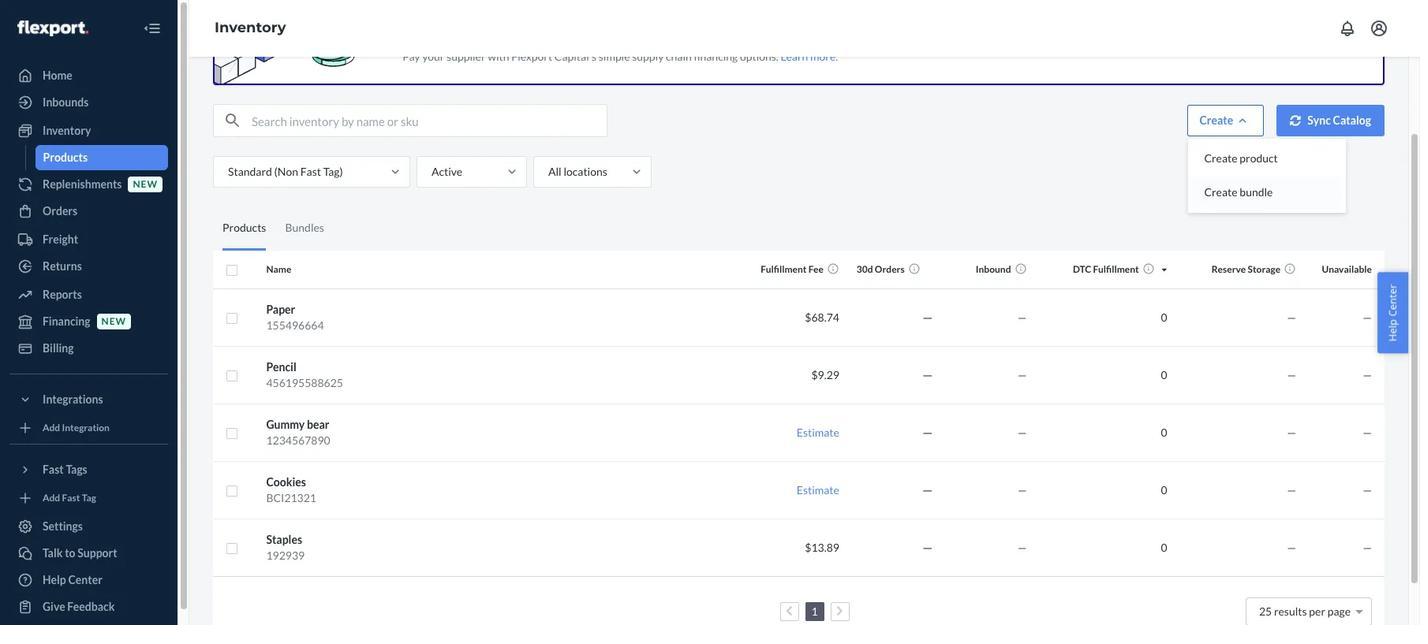 Task type: vqa. For each thing, say whether or not it's contained in the screenshot.
Estimate link
yes



Task type: describe. For each thing, give the bounding box(es) containing it.
3 ― from the top
[[923, 426, 934, 439]]

flexport logo image
[[17, 20, 88, 36]]

456195588625
[[266, 376, 343, 390]]

staples 192939
[[266, 533, 305, 562]]

home
[[43, 69, 72, 82]]

add fast tag link
[[9, 489, 168, 508]]

add integration
[[43, 423, 110, 434]]

unavailable
[[1323, 264, 1373, 276]]

0 vertical spatial fast
[[300, 165, 321, 178]]

create bundle
[[1205, 186, 1274, 199]]

reports
[[43, 288, 82, 302]]

bear
[[307, 418, 330, 431]]

standard
[[228, 165, 272, 178]]

help center inside help center link
[[43, 574, 103, 587]]

square image for gummy
[[226, 428, 238, 440]]

1 horizontal spatial inventory link
[[215, 19, 286, 36]]

1 horizontal spatial orders
[[875, 264, 905, 276]]

cookies
[[266, 476, 306, 489]]

all locations
[[549, 165, 608, 178]]

financing
[[43, 315, 90, 328]]

integrations button
[[9, 388, 168, 413]]

30d
[[857, 264, 873, 276]]

0 vertical spatial orders
[[43, 204, 78, 218]]

give
[[43, 601, 65, 614]]

0 for $68.74
[[1162, 311, 1168, 324]]

help center link
[[9, 568, 168, 594]]

learn more link
[[781, 50, 836, 63]]

all
[[549, 165, 562, 178]]

catalog
[[1334, 114, 1372, 127]]

reports link
[[9, 283, 168, 308]]

30d orders
[[857, 264, 905, 276]]

integration
[[62, 423, 110, 434]]

products link
[[35, 145, 168, 171]]

tag)
[[323, 165, 343, 178]]

bundles
[[285, 221, 324, 234]]

0 horizontal spatial help
[[43, 574, 66, 587]]

― for $13.89
[[923, 541, 934, 555]]

new for financing
[[101, 316, 126, 328]]

active
[[432, 165, 463, 178]]

create product
[[1205, 152, 1279, 165]]

estimate link for 1234567890
[[797, 426, 840, 439]]

standard (non fast tag)
[[228, 165, 343, 178]]

more
[[811, 50, 836, 63]]

your
[[422, 50, 445, 63]]

$9.29
[[812, 368, 840, 382]]

create bundle button
[[1192, 176, 1344, 210]]

home link
[[9, 63, 168, 88]]

reserve storage
[[1212, 264, 1281, 276]]

1 link
[[809, 605, 821, 618]]

reserve
[[1212, 264, 1247, 276]]

(non
[[274, 165, 298, 178]]

fee
[[809, 264, 824, 276]]

1 vertical spatial inventory link
[[9, 118, 168, 144]]

bci21321
[[266, 491, 317, 505]]

feedback
[[67, 601, 115, 614]]

talk to support
[[43, 547, 117, 560]]

tag
[[82, 493, 96, 505]]

returns link
[[9, 254, 168, 279]]

0 for $9.29
[[1162, 368, 1168, 382]]

billing
[[43, 342, 74, 355]]

25
[[1260, 605, 1273, 618]]

3 0 from the top
[[1162, 426, 1168, 439]]

open account menu image
[[1370, 19, 1389, 38]]

orders link
[[9, 199, 168, 224]]

new for replenishments
[[133, 179, 158, 191]]

192939
[[266, 549, 305, 562]]

dtc
[[1074, 264, 1092, 276]]

gummy bear 1234567890
[[266, 418, 330, 447]]

help center button
[[1379, 272, 1409, 354]]

1
[[812, 605, 818, 618]]

inbounds link
[[9, 90, 168, 115]]

billing link
[[9, 336, 168, 362]]

give feedback
[[43, 601, 115, 614]]

pencil
[[266, 360, 297, 374]]

pencil 456195588625
[[266, 360, 343, 390]]

create for create bundle
[[1205, 186, 1238, 199]]

replenishments
[[43, 178, 122, 191]]

storage
[[1248, 264, 1281, 276]]

square image for 155496664
[[226, 313, 238, 325]]

inbounds
[[43, 96, 89, 109]]

support
[[78, 547, 117, 560]]

gummy
[[266, 418, 305, 431]]

staples
[[266, 533, 302, 547]]

fast inside dropdown button
[[43, 463, 64, 477]]

1 horizontal spatial inventory
[[215, 19, 286, 36]]



Task type: locate. For each thing, give the bounding box(es) containing it.
1 vertical spatial center
[[68, 574, 103, 587]]

help center inside help center button
[[1386, 284, 1401, 342]]

2 vertical spatial fast
[[62, 493, 80, 505]]

cookies bci21321
[[266, 476, 317, 505]]

1 horizontal spatial new
[[133, 179, 158, 191]]

new down reports link
[[101, 316, 126, 328]]

chevron left image
[[786, 606, 793, 617]]

with
[[488, 50, 510, 63]]

fast
[[300, 165, 321, 178], [43, 463, 64, 477], [62, 493, 80, 505]]

add fast tag
[[43, 493, 96, 505]]

fast tags
[[43, 463, 87, 477]]

1 horizontal spatial help
[[1386, 319, 1401, 342]]

add
[[43, 423, 60, 434], [43, 493, 60, 505]]

help center
[[1386, 284, 1401, 342], [43, 574, 103, 587]]

estimate
[[797, 426, 840, 439], [797, 483, 840, 497]]

chain
[[666, 50, 692, 63]]

25 results per page
[[1260, 605, 1351, 618]]

locations
[[564, 165, 608, 178]]

0 vertical spatial square image
[[226, 264, 238, 277]]

3 square image from the top
[[226, 543, 238, 556]]

― for $68.74
[[923, 311, 934, 324]]

add integration link
[[9, 419, 168, 438]]

0 vertical spatial add
[[43, 423, 60, 434]]

0 horizontal spatial help center
[[43, 574, 103, 587]]

square image for 192939
[[226, 543, 238, 556]]

create up create product
[[1200, 114, 1234, 127]]

5 ― from the top
[[923, 541, 934, 555]]

open notifications image
[[1339, 19, 1358, 38]]

1 vertical spatial help center
[[43, 574, 103, 587]]

1 fulfillment from the left
[[761, 264, 807, 276]]

0 horizontal spatial fulfillment
[[761, 264, 807, 276]]

new down products link
[[133, 179, 158, 191]]

1234567890
[[266, 434, 330, 447]]

1 vertical spatial products
[[223, 221, 266, 234]]

0 vertical spatial estimate
[[797, 426, 840, 439]]

name
[[266, 264, 292, 276]]

0 vertical spatial help
[[1386, 319, 1401, 342]]

estimate for 1234567890
[[797, 426, 840, 439]]

2 vertical spatial square image
[[226, 543, 238, 556]]

2 vertical spatial square image
[[226, 428, 238, 440]]

add up settings at the bottom left
[[43, 493, 60, 505]]

settings
[[43, 520, 83, 534]]

1 vertical spatial create
[[1205, 152, 1238, 165]]

0 vertical spatial new
[[133, 179, 158, 191]]

1 vertical spatial square image
[[226, 485, 238, 498]]

0 horizontal spatial new
[[101, 316, 126, 328]]

learn
[[781, 50, 809, 63]]

estimate up $13.89
[[797, 483, 840, 497]]

0 vertical spatial products
[[43, 151, 88, 164]]

3 square image from the top
[[226, 428, 238, 440]]

estimate link
[[797, 426, 840, 439], [797, 483, 840, 497]]

to
[[65, 547, 75, 560]]

1 estimate link from the top
[[797, 426, 840, 439]]

—
[[1018, 311, 1027, 324], [1288, 311, 1297, 324], [1364, 311, 1373, 324], [1018, 368, 1027, 382], [1288, 368, 1297, 382], [1364, 368, 1373, 382], [1018, 426, 1027, 439], [1288, 426, 1297, 439], [1364, 426, 1373, 439], [1018, 483, 1027, 497], [1288, 483, 1297, 497], [1364, 483, 1373, 497], [1018, 541, 1027, 555], [1288, 541, 1297, 555], [1364, 541, 1373, 555]]

create product button
[[1192, 142, 1344, 176]]

add for add fast tag
[[43, 493, 60, 505]]

products
[[43, 151, 88, 164], [223, 221, 266, 234]]

give feedback button
[[9, 595, 168, 620]]

155496664
[[266, 319, 324, 332]]

1 horizontal spatial fulfillment
[[1094, 264, 1140, 276]]

tags
[[66, 463, 87, 477]]

square image left pencil
[[226, 370, 238, 383]]

dtc fulfillment
[[1074, 264, 1140, 276]]

1 horizontal spatial help center
[[1386, 284, 1401, 342]]

inventory link
[[215, 19, 286, 36], [9, 118, 168, 144]]

estimate link up $13.89
[[797, 483, 840, 497]]

0 horizontal spatial orders
[[43, 204, 78, 218]]

pay
[[403, 50, 420, 63]]

5 0 from the top
[[1162, 541, 1168, 555]]

2 0 from the top
[[1162, 368, 1168, 382]]

2 estimate link from the top
[[797, 483, 840, 497]]

sync catalog
[[1308, 114, 1372, 127]]

paper 155496664
[[266, 303, 324, 332]]

― for $9.29
[[923, 368, 934, 382]]

estimate link for bci21321
[[797, 483, 840, 497]]

1 vertical spatial fast
[[43, 463, 64, 477]]

1 vertical spatial orders
[[875, 264, 905, 276]]

sync catalog button
[[1277, 105, 1385, 137]]

0 horizontal spatial inventory link
[[9, 118, 168, 144]]

2 vertical spatial create
[[1205, 186, 1238, 199]]

estimate for bci21321
[[797, 483, 840, 497]]

create inside button
[[1205, 186, 1238, 199]]

$68.74
[[805, 311, 840, 324]]

per
[[1310, 605, 1326, 618]]

Search inventory by name or sku text field
[[252, 105, 607, 137]]

chevron right image
[[837, 606, 844, 617]]

2 add from the top
[[43, 493, 60, 505]]

financing
[[694, 50, 738, 63]]

0 vertical spatial help center
[[1386, 284, 1401, 342]]

1 square image from the top
[[226, 264, 238, 277]]

square image for bci21321
[[226, 485, 238, 498]]

add left integration
[[43, 423, 60, 434]]

1 vertical spatial inventory
[[43, 124, 91, 137]]

0 vertical spatial create
[[1200, 114, 1234, 127]]

1 vertical spatial estimate link
[[797, 483, 840, 497]]

paper
[[266, 303, 295, 316]]

0 vertical spatial inventory link
[[215, 19, 286, 36]]

talk to support link
[[9, 542, 168, 567]]

1 horizontal spatial products
[[223, 221, 266, 234]]

center
[[1386, 284, 1401, 317], [68, 574, 103, 587]]

0
[[1162, 311, 1168, 324], [1162, 368, 1168, 382], [1162, 426, 1168, 439], [1162, 483, 1168, 497], [1162, 541, 1168, 555]]

fulfillment fee
[[761, 264, 824, 276]]

0 vertical spatial inventory
[[215, 19, 286, 36]]

freight link
[[9, 227, 168, 253]]

orders
[[43, 204, 78, 218], [875, 264, 905, 276]]

fast left "tags"
[[43, 463, 64, 477]]

center inside button
[[1386, 284, 1401, 317]]

2 square image from the top
[[226, 370, 238, 383]]

square image
[[226, 313, 238, 325], [226, 485, 238, 498], [226, 543, 238, 556]]

help
[[1386, 319, 1401, 342], [43, 574, 66, 587]]

fulfillment right dtc
[[1094, 264, 1140, 276]]

create for create
[[1200, 114, 1234, 127]]

0 vertical spatial square image
[[226, 313, 238, 325]]

new
[[133, 179, 158, 191], [101, 316, 126, 328]]

2 fulfillment from the left
[[1094, 264, 1140, 276]]

0 horizontal spatial inventory
[[43, 124, 91, 137]]

0 horizontal spatial products
[[43, 151, 88, 164]]

talk
[[43, 547, 63, 560]]

1 vertical spatial help
[[43, 574, 66, 587]]

square image
[[226, 264, 238, 277], [226, 370, 238, 383], [226, 428, 238, 440]]

results
[[1275, 605, 1308, 618]]

create for create product
[[1205, 152, 1238, 165]]

.
[[836, 50, 839, 63]]

integrations
[[43, 393, 103, 407]]

fast left 'tag'
[[62, 493, 80, 505]]

fast left tag)
[[300, 165, 321, 178]]

add for add integration
[[43, 423, 60, 434]]

fulfillment
[[761, 264, 807, 276], [1094, 264, 1140, 276]]

fulfillment left fee at right
[[761, 264, 807, 276]]

square image left name
[[226, 264, 238, 277]]

inbound
[[976, 264, 1012, 276]]

pay your supplier with flexport capital's simple supply chain financing options. learn more .
[[403, 50, 839, 63]]

1 vertical spatial add
[[43, 493, 60, 505]]

1 horizontal spatial center
[[1386, 284, 1401, 317]]

1 add from the top
[[43, 423, 60, 434]]

0 horizontal spatial center
[[68, 574, 103, 587]]

freight
[[43, 233, 78, 246]]

square image left staples
[[226, 543, 238, 556]]

product
[[1240, 152, 1279, 165]]

bundle
[[1240, 186, 1274, 199]]

create
[[1200, 114, 1234, 127], [1205, 152, 1238, 165], [1205, 186, 1238, 199]]

products up name
[[223, 221, 266, 234]]

estimate link down $9.29
[[797, 426, 840, 439]]

2 estimate from the top
[[797, 483, 840, 497]]

create inside 'button'
[[1205, 152, 1238, 165]]

2 ― from the top
[[923, 368, 934, 382]]

25 results per page option
[[1260, 605, 1351, 618]]

4 ― from the top
[[923, 483, 934, 497]]

1 vertical spatial square image
[[226, 370, 238, 383]]

1 estimate from the top
[[797, 426, 840, 439]]

square image for pencil
[[226, 370, 238, 383]]

supply
[[632, 50, 664, 63]]

help inside button
[[1386, 319, 1401, 342]]

0 for $13.89
[[1162, 541, 1168, 555]]

create left product
[[1205, 152, 1238, 165]]

1 0 from the top
[[1162, 311, 1168, 324]]

options.
[[740, 50, 779, 63]]

sync
[[1308, 114, 1332, 127]]

inventory
[[215, 19, 286, 36], [43, 124, 91, 137]]

1 vertical spatial estimate
[[797, 483, 840, 497]]

square image left cookies
[[226, 485, 238, 498]]

square image left gummy
[[226, 428, 238, 440]]

$13.89
[[805, 541, 840, 555]]

supplier
[[447, 50, 486, 63]]

settings link
[[9, 515, 168, 540]]

create left bundle
[[1205, 186, 1238, 199]]

orders right 30d at the top right of the page
[[875, 264, 905, 276]]

sync alt image
[[1291, 115, 1302, 126]]

0 vertical spatial center
[[1386, 284, 1401, 317]]

page
[[1328, 605, 1351, 618]]

0 vertical spatial estimate link
[[797, 426, 840, 439]]

1 square image from the top
[[226, 313, 238, 325]]

square image left paper
[[226, 313, 238, 325]]

orders up freight
[[43, 204, 78, 218]]

products up replenishments
[[43, 151, 88, 164]]

flexport
[[512, 50, 553, 63]]

estimate down $9.29
[[797, 426, 840, 439]]

1 ― from the top
[[923, 311, 934, 324]]

close navigation image
[[143, 19, 162, 38]]

4 0 from the top
[[1162, 483, 1168, 497]]

2 square image from the top
[[226, 485, 238, 498]]

fast tags button
[[9, 458, 168, 483]]

1 vertical spatial new
[[101, 316, 126, 328]]



